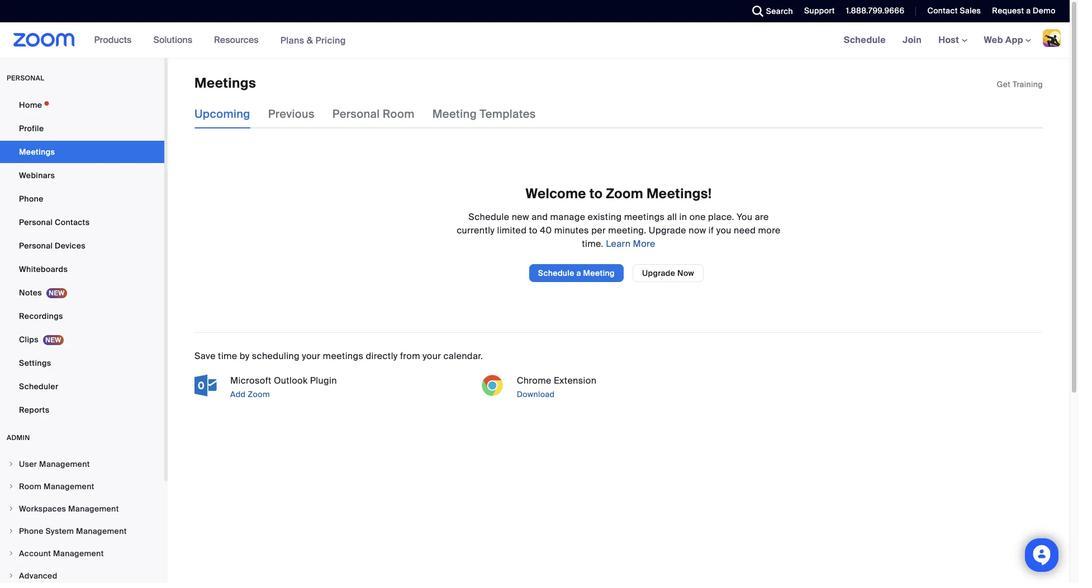 Task type: vqa. For each thing, say whether or not it's contained in the screenshot.
Meetings to the bottom
yes



Task type: locate. For each thing, give the bounding box(es) containing it.
microsoft outlook plugin add zoom
[[230, 375, 337, 400]]

meetings link
[[0, 141, 164, 163]]

1 phone from the top
[[19, 194, 43, 204]]

meetings up the meeting.
[[624, 211, 665, 223]]

clips
[[19, 335, 39, 345]]

to up the existing
[[590, 185, 603, 203]]

solutions
[[153, 34, 192, 46]]

learn more
[[604, 238, 656, 250]]

3 right image from the top
[[8, 551, 15, 557]]

right image left workspaces
[[8, 506, 15, 513]]

0 horizontal spatial a
[[577, 268, 581, 278]]

save
[[195, 350, 216, 362]]

per
[[592, 225, 606, 236]]

your right from
[[423, 350, 441, 362]]

right image
[[8, 461, 15, 468], [8, 506, 15, 513], [8, 551, 15, 557]]

search button
[[744, 0, 796, 22]]

1 right image from the top
[[8, 461, 15, 468]]

1 vertical spatial meetings
[[19, 147, 55, 157]]

meetings inside personal menu menu
[[19, 147, 55, 157]]

0 vertical spatial meetings
[[195, 74, 256, 92]]

phone for phone
[[19, 194, 43, 204]]

1 vertical spatial meeting
[[583, 268, 615, 278]]

resources
[[214, 34, 259, 46]]

right image left user
[[8, 461, 15, 468]]

notes
[[19, 288, 42, 298]]

1 vertical spatial right image
[[8, 506, 15, 513]]

more
[[758, 225, 781, 236]]

right image for phone
[[8, 528, 15, 535]]

0 vertical spatial upgrade
[[649, 225, 687, 236]]

0 vertical spatial personal
[[333, 107, 380, 122]]

and
[[532, 211, 548, 223]]

contact sales link
[[919, 0, 984, 22], [928, 6, 981, 16]]

user management
[[19, 460, 90, 470]]

1 horizontal spatial meetings
[[195, 74, 256, 92]]

schedule
[[844, 34, 886, 46], [469, 211, 510, 223], [538, 268, 575, 278]]

meeting left templates
[[433, 107, 477, 122]]

welcome
[[526, 185, 586, 203]]

time
[[218, 350, 237, 362]]

right image left advanced at the bottom left of the page
[[8, 573, 15, 580]]

0 horizontal spatial meeting
[[433, 107, 477, 122]]

plans & pricing link
[[280, 34, 346, 46], [280, 34, 346, 46]]

0 horizontal spatial zoom
[[248, 390, 270, 400]]

2 vertical spatial right image
[[8, 573, 15, 580]]

to left 40 at top
[[529, 225, 538, 236]]

clips link
[[0, 329, 164, 351]]

training
[[1013, 79, 1043, 89]]

a left demo
[[1027, 6, 1031, 16]]

2 right image from the top
[[8, 528, 15, 535]]

0 horizontal spatial meetings
[[19, 147, 55, 157]]

meetings for existing
[[624, 211, 665, 223]]

get training link
[[997, 79, 1043, 89]]

workspaces management menu item
[[0, 499, 164, 520]]

right image inside the room management menu item
[[8, 484, 15, 490]]

1 vertical spatial personal
[[19, 217, 53, 228]]

a
[[1027, 6, 1031, 16], [577, 268, 581, 278]]

1.888.799.9666
[[846, 6, 905, 16]]

right image left account
[[8, 551, 15, 557]]

zoom inside microsoft outlook plugin add zoom
[[248, 390, 270, 400]]

right image inside the workspaces management menu item
[[8, 506, 15, 513]]

banner
[[0, 22, 1070, 59]]

upgrade down all
[[649, 225, 687, 236]]

previous
[[268, 107, 315, 122]]

room management menu item
[[0, 476, 164, 498]]

management up advanced menu item
[[53, 549, 104, 559]]

your
[[302, 350, 321, 362], [423, 350, 441, 362]]

2 your from the left
[[423, 350, 441, 362]]

place.
[[708, 211, 735, 223]]

schedule down 1.888.799.9666
[[844, 34, 886, 46]]

products
[[94, 34, 132, 46]]

profile picture image
[[1043, 29, 1061, 47]]

2 vertical spatial personal
[[19, 241, 53, 251]]

schedule inside schedule new and manage existing meetings all in one place. you are currently limited to 40 minutes per meeting. upgrade now if you need more time.
[[469, 211, 510, 223]]

schedule for schedule new and manage existing meetings all in one place. you are currently limited to 40 minutes per meeting. upgrade now if you need more time.
[[469, 211, 510, 223]]

phone link
[[0, 188, 164, 210]]

0 vertical spatial a
[[1027, 6, 1031, 16]]

1 vertical spatial zoom
[[248, 390, 270, 400]]

1 horizontal spatial room
[[383, 107, 415, 122]]

1 your from the left
[[302, 350, 321, 362]]

product information navigation
[[86, 22, 354, 59]]

1 vertical spatial right image
[[8, 528, 15, 535]]

right image
[[8, 484, 15, 490], [8, 528, 15, 535], [8, 573, 15, 580]]

get
[[997, 79, 1011, 89]]

personal devices
[[19, 241, 86, 251]]

web
[[984, 34, 1004, 46]]

meetings up upcoming
[[195, 74, 256, 92]]

1 vertical spatial schedule
[[469, 211, 510, 223]]

management up workspaces management
[[44, 482, 94, 492]]

your up plugin
[[302, 350, 321, 362]]

right image inside account management menu item
[[8, 551, 15, 557]]

phone
[[19, 194, 43, 204], [19, 527, 43, 537]]

zoom
[[606, 185, 644, 203], [248, 390, 270, 400]]

0 vertical spatial meetings
[[624, 211, 665, 223]]

2 right image from the top
[[8, 506, 15, 513]]

microsoft
[[230, 375, 272, 387]]

2 vertical spatial schedule
[[538, 268, 575, 278]]

1 horizontal spatial meetings
[[624, 211, 665, 223]]

download
[[517, 390, 555, 400]]

0 vertical spatial phone
[[19, 194, 43, 204]]

management up room management
[[39, 460, 90, 470]]

0 horizontal spatial schedule
[[469, 211, 510, 223]]

host button
[[939, 34, 968, 46]]

request a demo
[[993, 6, 1056, 16]]

1 horizontal spatial to
[[590, 185, 603, 203]]

a for schedule
[[577, 268, 581, 278]]

schedule inside meetings navigation
[[844, 34, 886, 46]]

schedule inside button
[[538, 268, 575, 278]]

1 horizontal spatial zoom
[[606, 185, 644, 203]]

phone down webinars at the top left of page
[[19, 194, 43, 204]]

admin menu menu
[[0, 454, 164, 584]]

phone inside personal menu menu
[[19, 194, 43, 204]]

meetings!
[[647, 185, 712, 203]]

management for workspaces management
[[68, 504, 119, 514]]

0 vertical spatial right image
[[8, 484, 15, 490]]

account management
[[19, 549, 104, 559]]

meetings inside schedule new and manage existing meetings all in one place. you are currently limited to 40 minutes per meeting. upgrade now if you need more time.
[[624, 211, 665, 223]]

schedule down 40 at top
[[538, 268, 575, 278]]

right image inside phone system management menu item
[[8, 528, 15, 535]]

schedule for schedule a meeting
[[538, 268, 575, 278]]

&
[[307, 34, 313, 46]]

1 vertical spatial a
[[577, 268, 581, 278]]

chrome
[[517, 375, 552, 387]]

0 horizontal spatial your
[[302, 350, 321, 362]]

request
[[993, 6, 1024, 16]]

zoom logo image
[[13, 33, 75, 47]]

personal inside tabs of meeting "tab list"
[[333, 107, 380, 122]]

room
[[383, 107, 415, 122], [19, 482, 42, 492]]

host
[[939, 34, 962, 46]]

upgrade
[[649, 225, 687, 236], [642, 268, 676, 278]]

0 horizontal spatial meetings
[[323, 350, 364, 362]]

40
[[540, 225, 552, 236]]

right image inside user management menu item
[[8, 461, 15, 468]]

a inside button
[[577, 268, 581, 278]]

3 right image from the top
[[8, 573, 15, 580]]

1 horizontal spatial schedule
[[538, 268, 575, 278]]

1 vertical spatial to
[[529, 225, 538, 236]]

1 vertical spatial phone
[[19, 527, 43, 537]]

management
[[39, 460, 90, 470], [44, 482, 94, 492], [68, 504, 119, 514], [76, 527, 127, 537], [53, 549, 104, 559]]

0 vertical spatial schedule
[[844, 34, 886, 46]]

1 horizontal spatial your
[[423, 350, 441, 362]]

1 right image from the top
[[8, 484, 15, 490]]

zoom down microsoft in the left bottom of the page
[[248, 390, 270, 400]]

0 vertical spatial right image
[[8, 461, 15, 468]]

personal devices link
[[0, 235, 164, 257]]

0 horizontal spatial room
[[19, 482, 42, 492]]

workspaces
[[19, 504, 66, 514]]

phone system management
[[19, 527, 127, 537]]

1.888.799.9666 button
[[838, 0, 908, 22], [846, 6, 905, 16]]

0 vertical spatial meeting
[[433, 107, 477, 122]]

personal inside personal contacts link
[[19, 217, 53, 228]]

learn more link
[[604, 238, 656, 250]]

meetings
[[624, 211, 665, 223], [323, 350, 364, 362]]

account
[[19, 549, 51, 559]]

1 vertical spatial upgrade
[[642, 268, 676, 278]]

1 horizontal spatial meeting
[[583, 268, 615, 278]]

from
[[400, 350, 420, 362]]

resources button
[[214, 22, 264, 58]]

phone up account
[[19, 527, 43, 537]]

2 phone from the top
[[19, 527, 43, 537]]

a down minutes
[[577, 268, 581, 278]]

0 horizontal spatial to
[[529, 225, 538, 236]]

1 vertical spatial meetings
[[323, 350, 364, 362]]

meetings up webinars at the top left of page
[[19, 147, 55, 157]]

0 vertical spatial room
[[383, 107, 415, 122]]

meetings up plugin
[[323, 350, 364, 362]]

meeting inside "tab list"
[[433, 107, 477, 122]]

2 horizontal spatial schedule
[[844, 34, 886, 46]]

meeting down the time.
[[583, 268, 615, 278]]

learn
[[606, 238, 631, 250]]

personal
[[333, 107, 380, 122], [19, 217, 53, 228], [19, 241, 53, 251]]

personal inside 'personal devices' "link"
[[19, 241, 53, 251]]

demo
[[1033, 6, 1056, 16]]

zoom up the existing
[[606, 185, 644, 203]]

1 horizontal spatial a
[[1027, 6, 1031, 16]]

1 vertical spatial room
[[19, 482, 42, 492]]

personal for personal devices
[[19, 241, 53, 251]]

upgrade left now
[[642, 268, 676, 278]]

minutes
[[554, 225, 589, 236]]

upgrade now button
[[633, 264, 704, 282]]

room inside menu item
[[19, 482, 42, 492]]

meetings for your
[[323, 350, 364, 362]]

personal contacts link
[[0, 211, 164, 234]]

right image left system
[[8, 528, 15, 535]]

right image left room management
[[8, 484, 15, 490]]

scheduler link
[[0, 376, 164, 398]]

schedule up currently
[[469, 211, 510, 223]]

plans & pricing
[[280, 34, 346, 46]]

management up phone system management menu item
[[68, 504, 119, 514]]

2 vertical spatial right image
[[8, 551, 15, 557]]

to inside schedule new and manage existing meetings all in one place. you are currently limited to 40 minutes per meeting. upgrade now if you need more time.
[[529, 225, 538, 236]]

right image for room
[[8, 484, 15, 490]]

support link
[[796, 0, 838, 22], [805, 6, 835, 16]]

by
[[240, 350, 250, 362]]

phone inside menu item
[[19, 527, 43, 537]]



Task type: describe. For each thing, give the bounding box(es) containing it.
phone system management menu item
[[0, 521, 164, 542]]

limited
[[497, 225, 527, 236]]

reports link
[[0, 399, 164, 422]]

management for room management
[[44, 482, 94, 492]]

a for request
[[1027, 6, 1031, 16]]

outlook
[[274, 375, 308, 387]]

save time by scheduling your meetings directly from your calendar.
[[195, 350, 483, 362]]

contact sales
[[928, 6, 981, 16]]

download link
[[515, 388, 757, 401]]

add zoom link
[[228, 388, 470, 401]]

products button
[[94, 22, 137, 58]]

schedule link
[[836, 22, 895, 58]]

1.888.799.9666 button up schedule link
[[846, 6, 905, 16]]

plans
[[280, 34, 304, 46]]

schedule a meeting button
[[529, 264, 624, 282]]

app
[[1006, 34, 1024, 46]]

admin
[[7, 434, 30, 443]]

join
[[903, 34, 922, 46]]

personal for personal room
[[333, 107, 380, 122]]

right image for workspaces management
[[8, 506, 15, 513]]

welcome to zoom meetings!
[[526, 185, 712, 203]]

advanced menu item
[[0, 566, 164, 584]]

directly
[[366, 350, 398, 362]]

settings link
[[0, 352, 164, 375]]

scheduling
[[252, 350, 300, 362]]

manage
[[550, 211, 586, 223]]

contacts
[[55, 217, 90, 228]]

webinars
[[19, 171, 55, 181]]

chrome extension download
[[517, 375, 597, 400]]

you
[[717, 225, 732, 236]]

currently
[[457, 225, 495, 236]]

system
[[46, 527, 74, 537]]

notes link
[[0, 282, 164, 304]]

extension
[[554, 375, 597, 387]]

web app button
[[984, 34, 1032, 46]]

contact
[[928, 6, 958, 16]]

room inside tabs of meeting "tab list"
[[383, 107, 415, 122]]

meetings navigation
[[836, 22, 1070, 59]]

search
[[766, 6, 793, 16]]

more
[[633, 238, 656, 250]]

workspaces management
[[19, 504, 119, 514]]

account management menu item
[[0, 543, 164, 565]]

webinars link
[[0, 164, 164, 187]]

all
[[667, 211, 677, 223]]

personal room
[[333, 107, 415, 122]]

scheduler
[[19, 382, 58, 392]]

one
[[690, 211, 706, 223]]

calendar.
[[444, 350, 483, 362]]

existing
[[588, 211, 622, 223]]

management for user management
[[39, 460, 90, 470]]

devices
[[55, 241, 86, 251]]

recordings
[[19, 311, 63, 321]]

personal for personal contacts
[[19, 217, 53, 228]]

personal
[[7, 74, 44, 83]]

schedule for schedule
[[844, 34, 886, 46]]

room management
[[19, 482, 94, 492]]

recordings link
[[0, 305, 164, 328]]

support
[[805, 6, 835, 16]]

management up account management menu item
[[76, 527, 127, 537]]

schedule a meeting
[[538, 268, 615, 278]]

user
[[19, 460, 37, 470]]

advanced
[[19, 571, 57, 581]]

plugin
[[310, 375, 337, 387]]

upgrade inside schedule new and manage existing meetings all in one place. you are currently limited to 40 minutes per meeting. upgrade now if you need more time.
[[649, 225, 687, 236]]

1.888.799.9666 button up join
[[838, 0, 908, 22]]

banner containing products
[[0, 22, 1070, 59]]

tabs of meeting tab list
[[195, 100, 554, 129]]

need
[[734, 225, 756, 236]]

upgrade now
[[642, 268, 694, 278]]

right image for user management
[[8, 461, 15, 468]]

user management menu item
[[0, 454, 164, 475]]

in
[[680, 211, 687, 223]]

phone for phone system management
[[19, 527, 43, 537]]

now
[[678, 268, 694, 278]]

are
[[755, 211, 769, 223]]

home
[[19, 100, 42, 110]]

solutions button
[[153, 22, 197, 58]]

settings
[[19, 358, 51, 368]]

whiteboards link
[[0, 258, 164, 281]]

schedule new and manage existing meetings all in one place. you are currently limited to 40 minutes per meeting. upgrade now if you need more time.
[[457, 211, 781, 250]]

join link
[[895, 22, 930, 58]]

if
[[709, 225, 714, 236]]

personal menu menu
[[0, 94, 164, 423]]

meeting inside button
[[583, 268, 615, 278]]

get training
[[997, 79, 1043, 89]]

right image inside advanced menu item
[[8, 573, 15, 580]]

0 vertical spatial to
[[590, 185, 603, 203]]

now
[[689, 225, 706, 236]]

profile
[[19, 124, 44, 134]]

upgrade inside button
[[642, 268, 676, 278]]

personal contacts
[[19, 217, 90, 228]]

upcoming
[[195, 107, 250, 122]]

right image for account management
[[8, 551, 15, 557]]

reports
[[19, 405, 49, 415]]

management for account management
[[53, 549, 104, 559]]

new
[[512, 211, 529, 223]]

0 vertical spatial zoom
[[606, 185, 644, 203]]

time.
[[582, 238, 604, 250]]

add
[[230, 390, 246, 400]]



